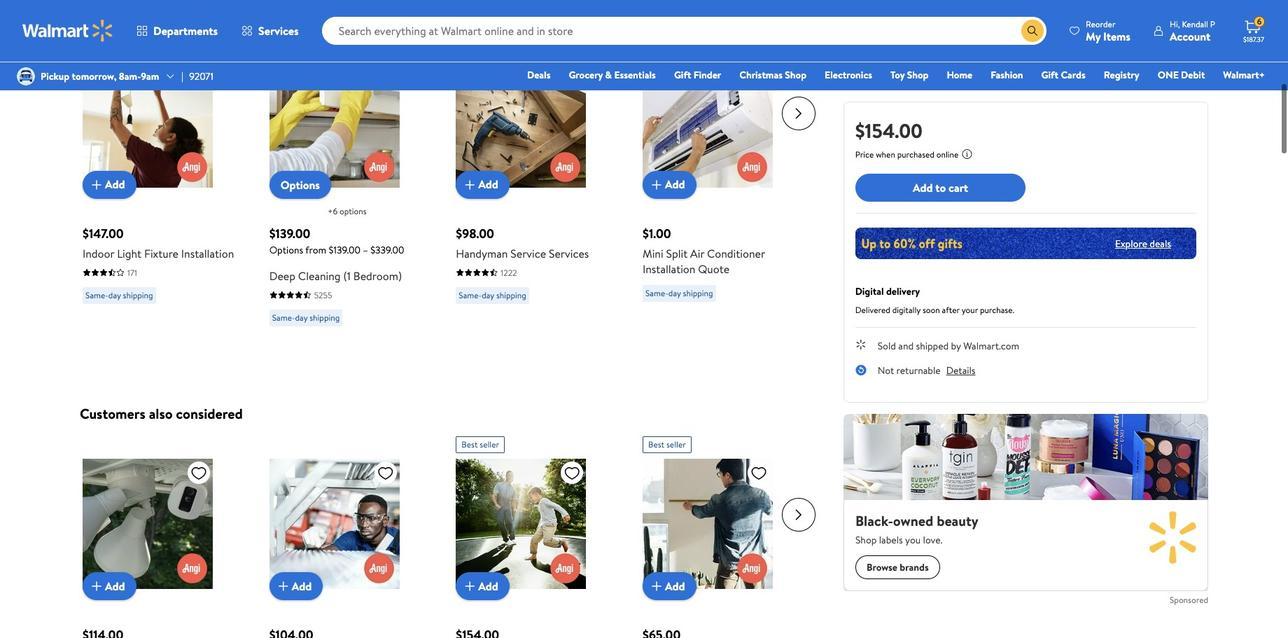 Task type: vqa. For each thing, say whether or not it's contained in the screenshot.
add to cart icon related to Flood and Security Light Installation image
yes



Task type: locate. For each thing, give the bounding box(es) containing it.
considered
[[176, 404, 243, 423]]

fashion
[[991, 68, 1024, 82]]

1 vertical spatial options
[[269, 243, 303, 257]]

explore
[[1116, 236, 1148, 250]]

split
[[666, 245, 688, 261]]

deals
[[1150, 236, 1172, 250]]

best for trampoline assembly service image
[[462, 438, 478, 450]]

0 vertical spatial $139.00
[[269, 224, 311, 242]]

0 horizontal spatial services
[[258, 23, 299, 39]]

|
[[182, 69, 184, 83]]

 image
[[17, 67, 35, 85]]

add to favorites list, handyman service services image
[[564, 63, 581, 80]]

0 horizontal spatial best
[[462, 438, 478, 450]]

same- down handyman
[[459, 289, 482, 301]]

2 gift from the left
[[1042, 68, 1059, 82]]

items
[[1104, 28, 1131, 44]]

flood and security light installation image
[[83, 459, 213, 589]]

sold and shipped by walmart.com
[[878, 339, 1020, 353]]

toy
[[891, 68, 905, 82]]

options
[[281, 177, 320, 192], [269, 243, 303, 257]]

grocery
[[569, 68, 603, 82]]

0 horizontal spatial $139.00
[[269, 224, 311, 242]]

same-
[[646, 287, 669, 299], [85, 289, 108, 301], [459, 289, 482, 301], [272, 311, 295, 323]]

2 best from the left
[[649, 438, 665, 450]]

1 horizontal spatial best seller
[[649, 438, 686, 450]]

day down handyman
[[482, 289, 494, 301]]

&
[[605, 68, 612, 82]]

1 horizontal spatial gift
[[1042, 68, 1059, 82]]

add for shelving storage installation image
[[292, 578, 312, 594]]

christmas
[[740, 68, 783, 82]]

add to cart image for accessory wall mounting image
[[649, 578, 665, 595]]

shop right the christmas on the right of the page
[[785, 68, 807, 82]]

0 horizontal spatial best seller
[[462, 438, 499, 450]]

gift left finder
[[674, 68, 691, 82]]

1222
[[501, 266, 517, 278]]

shipping down 171 on the top of the page
[[123, 289, 153, 301]]

gift
[[674, 68, 691, 82], [1042, 68, 1059, 82]]

departments button
[[125, 14, 230, 48]]

1 horizontal spatial services
[[549, 245, 589, 261]]

walmart+ link
[[1217, 67, 1272, 83]]

services
[[258, 23, 299, 39], [549, 245, 589, 261]]

price
[[856, 148, 874, 160]]

$139.00 up from
[[269, 224, 311, 242]]

kendall
[[1182, 18, 1209, 30]]

0 horizontal spatial installation
[[181, 245, 234, 261]]

add for trampoline assembly service image
[[479, 578, 499, 594]]

| 92071
[[182, 69, 214, 83]]

add button
[[83, 171, 136, 199], [456, 171, 510, 199], [643, 171, 697, 199], [83, 572, 136, 600], [269, 572, 323, 600], [456, 572, 510, 600], [643, 572, 697, 600]]

1 horizontal spatial shop
[[907, 68, 929, 82]]

add
[[105, 177, 125, 192], [479, 177, 499, 192], [665, 177, 685, 192], [913, 180, 933, 195], [105, 578, 125, 594], [292, 578, 312, 594], [479, 578, 499, 594], [665, 578, 685, 594]]

add to favorites list, shelving storage installation image
[[377, 464, 394, 482]]

add to cart image for flood and security light installation image
[[88, 578, 105, 595]]

0 horizontal spatial shop
[[785, 68, 807, 82]]

add to cart
[[913, 180, 969, 195]]

soon
[[923, 304, 940, 316]]

options up "$139.00 options from $139.00 – $339.00"
[[281, 177, 320, 192]]

seller for accessory wall mounting image
[[667, 438, 686, 450]]

registry
[[1104, 68, 1140, 82]]

best
[[462, 438, 478, 450], [649, 438, 665, 450]]

$139.00 left the –
[[329, 243, 361, 257]]

2 best seller from the left
[[649, 438, 686, 450]]

shelving storage installation image
[[269, 459, 400, 589]]

legal information image
[[962, 148, 973, 160]]

electronics
[[825, 68, 873, 82]]

not returnable details
[[878, 363, 976, 377]]

1 seller from the left
[[480, 438, 499, 450]]

add to favorites list, accessory wall mounting image
[[751, 464, 768, 482]]

not
[[878, 363, 894, 377]]

gift finder link
[[668, 67, 728, 83]]

deals link
[[521, 67, 557, 83]]

add for mini split air conditioner installation quote image
[[665, 177, 685, 192]]

based
[[80, 7, 105, 21]]

one debit
[[1158, 68, 1206, 82]]

0 vertical spatial services
[[258, 23, 299, 39]]

best seller for trampoline assembly service image
[[462, 438, 499, 450]]

trampoline assembly service image
[[456, 459, 586, 589]]

delivery
[[887, 284, 920, 298]]

add button for the handyman service services image on the left of the page
[[456, 171, 510, 199]]

mini split air conditioner installation quote image
[[643, 57, 773, 187]]

$187.37
[[1244, 34, 1265, 44]]

add to favorites list, flood and security light installation image
[[191, 464, 207, 482]]

to
[[936, 180, 946, 195]]

after
[[942, 304, 960, 316]]

add to cart button
[[856, 174, 1026, 202]]

–
[[363, 243, 368, 257]]

installation down $1.00
[[643, 261, 696, 276]]

home
[[947, 68, 973, 82]]

0 horizontal spatial seller
[[480, 438, 499, 450]]

digital
[[856, 284, 884, 298]]

shipping
[[683, 287, 713, 299], [123, 289, 153, 301], [496, 289, 527, 301], [310, 311, 340, 323]]

2 shop from the left
[[907, 68, 929, 82]]

walmart+
[[1224, 68, 1266, 82]]

toy shop
[[891, 68, 929, 82]]

one debit link
[[1152, 67, 1212, 83]]

add to favorites list, deep cleaning (1 bedroom) image
[[377, 63, 394, 80]]

1 best seller from the left
[[462, 438, 499, 450]]

your
[[962, 304, 978, 316]]

add to cart image
[[88, 176, 105, 193], [462, 176, 479, 193], [88, 578, 105, 595], [275, 578, 292, 595], [462, 578, 479, 595], [649, 578, 665, 595]]

search icon image
[[1027, 25, 1039, 36]]

$1.00 mini split air conditioner installation quote
[[643, 224, 765, 276]]

delivered
[[856, 304, 891, 316]]

1 gift from the left
[[674, 68, 691, 82]]

0 horizontal spatial gift
[[674, 68, 691, 82]]

installation right 'fixture'
[[181, 245, 234, 261]]

installation
[[181, 245, 234, 261], [643, 261, 696, 276]]

seller
[[480, 438, 499, 450], [667, 438, 686, 450]]

2 seller from the left
[[667, 438, 686, 450]]

6
[[1258, 16, 1262, 27]]

Search search field
[[322, 17, 1047, 45]]

quote
[[698, 261, 730, 276]]

1 vertical spatial services
[[549, 245, 589, 261]]

shop for toy shop
[[907, 68, 929, 82]]

next slide for customers also considered list image
[[782, 498, 816, 532]]

$139.00
[[269, 224, 311, 242], [329, 243, 361, 257]]

sold
[[878, 339, 896, 353]]

accessory wall mounting image
[[643, 459, 773, 589]]

product group containing $147.00
[[83, 29, 239, 332]]

air
[[691, 245, 705, 261]]

gift left cards at the top right of page
[[1042, 68, 1059, 82]]

add to cart image for the handyman service services image on the left of the page
[[462, 176, 479, 193]]

day
[[669, 287, 681, 299], [108, 289, 121, 301], [482, 289, 494, 301], [295, 311, 308, 323]]

add for accessory wall mounting image
[[665, 578, 685, 594]]

when
[[876, 148, 896, 160]]

sponsored
[[1170, 594, 1209, 606]]

1 horizontal spatial seller
[[667, 438, 686, 450]]

shop right toy
[[907, 68, 929, 82]]

1 horizontal spatial installation
[[643, 261, 696, 276]]

fashion link
[[985, 67, 1030, 83]]

1 shop from the left
[[785, 68, 807, 82]]

1 vertical spatial $139.00
[[329, 243, 361, 257]]

1 best from the left
[[462, 438, 478, 450]]

fixture
[[144, 245, 179, 261]]

my
[[1086, 28, 1101, 44]]

options
[[340, 205, 367, 217]]

1 horizontal spatial $139.00
[[329, 243, 361, 257]]

account
[[1170, 28, 1211, 44]]

(1
[[343, 268, 351, 283]]

light
[[117, 245, 142, 261]]

add button for indoor light fixture installation image
[[83, 171, 136, 199]]

add to cart image for trampoline assembly service image
[[462, 578, 479, 595]]

installation inside $1.00 mini split air conditioner installation quote
[[643, 261, 696, 276]]

gift finder
[[674, 68, 722, 82]]

indoor light fixture installation image
[[83, 57, 213, 187]]

purchased
[[898, 148, 935, 160]]

day down 'cleaning'
[[295, 311, 308, 323]]

1 horizontal spatial best
[[649, 438, 665, 450]]

product group
[[83, 29, 239, 332], [269, 29, 425, 332], [456, 29, 612, 332], [643, 29, 799, 332], [83, 431, 239, 638], [269, 431, 425, 638], [456, 431, 612, 638], [643, 431, 799, 638]]

options up deep
[[269, 243, 303, 257]]

tomorrow,
[[72, 69, 117, 83]]

Walmart Site-Wide search field
[[322, 17, 1047, 45]]



Task type: describe. For each thing, give the bounding box(es) containing it.
same-day shipping down 5255 at the top of page
[[272, 311, 340, 323]]

pickup
[[41, 69, 69, 83]]

options inside "$139.00 options from $139.00 – $339.00"
[[269, 243, 303, 257]]

christmas shop link
[[733, 67, 813, 83]]

cart
[[949, 180, 969, 195]]

gift for gift cards
[[1042, 68, 1059, 82]]

same- down indoor
[[85, 289, 108, 301]]

$98.00 handyman service services
[[456, 224, 589, 261]]

product group containing $98.00
[[456, 29, 612, 332]]

add button for mini split air conditioner installation quote image
[[643, 171, 697, 199]]

seller for trampoline assembly service image
[[480, 438, 499, 450]]

same-day shipping down 1222
[[459, 289, 527, 301]]

what
[[120, 7, 141, 21]]

essentials
[[614, 68, 656, 82]]

$147.00 indoor light fixture installation
[[83, 224, 234, 261]]

debit
[[1182, 68, 1206, 82]]

by
[[951, 339, 961, 353]]

shop for christmas shop
[[785, 68, 807, 82]]

shipping down 1222
[[496, 289, 527, 301]]

details button
[[947, 363, 976, 377]]

electronics link
[[819, 67, 879, 83]]

same-day shipping down 171 on the top of the page
[[85, 289, 153, 301]]

deep cleaning (1 bedroom) image
[[269, 57, 400, 187]]

product group containing $1.00
[[643, 29, 799, 332]]

$147.00
[[83, 224, 124, 242]]

cleaning
[[298, 268, 341, 283]]

service
[[511, 245, 546, 261]]

departments
[[153, 23, 218, 39]]

gift cards
[[1042, 68, 1086, 82]]

add button for accessory wall mounting image
[[643, 572, 697, 600]]

details
[[947, 363, 976, 377]]

one
[[1158, 68, 1179, 82]]

returnable
[[897, 363, 941, 377]]

on
[[107, 7, 118, 21]]

services inside dropdown button
[[258, 23, 299, 39]]

shipping down 'quote'
[[683, 287, 713, 299]]

reorder
[[1086, 18, 1116, 30]]

add to favorites list, indoor light fixture installation image
[[191, 63, 207, 80]]

add to favorites list, mini split air conditioner installation quote image
[[751, 63, 768, 80]]

services button
[[230, 14, 311, 48]]

+6 options
[[328, 205, 367, 217]]

$339.00
[[371, 243, 404, 257]]

finder
[[694, 68, 722, 82]]

add to cart image for indoor light fixture installation image
[[88, 176, 105, 193]]

same- down deep
[[272, 311, 295, 323]]

indoor
[[83, 245, 114, 261]]

explore deals link
[[1110, 231, 1177, 256]]

add to cart image
[[649, 176, 665, 193]]

add to favorites list, trampoline assembly service image
[[564, 464, 581, 482]]

christmas shop
[[740, 68, 807, 82]]

up to sixty percent off deals. shop now. image
[[856, 228, 1197, 259]]

grocery & essentials link
[[563, 67, 662, 83]]

92071
[[189, 69, 214, 83]]

walmart image
[[22, 20, 113, 42]]

customers also considered
[[80, 404, 243, 423]]

gift cards link
[[1036, 67, 1092, 83]]

deep cleaning (1 bedroom)
[[269, 268, 402, 283]]

handyman service services image
[[456, 57, 586, 187]]

add to cart image for shelving storage installation image
[[275, 578, 292, 595]]

best seller for accessory wall mounting image
[[649, 438, 686, 450]]

0 vertical spatial options
[[281, 177, 320, 192]]

toy shop link
[[885, 67, 935, 83]]

registry link
[[1098, 67, 1146, 83]]

shipped
[[916, 339, 949, 353]]

add for the handyman service services image on the left of the page
[[479, 177, 499, 192]]

add for flood and security light installation image
[[105, 578, 125, 594]]

and
[[899, 339, 914, 353]]

digitally
[[893, 304, 921, 316]]

customers
[[80, 404, 146, 423]]

explore deals
[[1116, 236, 1172, 250]]

5255
[[314, 289, 332, 301]]

customers
[[143, 7, 188, 21]]

hi, kendall p account
[[1170, 18, 1216, 44]]

also
[[149, 404, 173, 423]]

conditioner
[[707, 245, 765, 261]]

add for indoor light fixture installation image
[[105, 177, 125, 192]]

add button for trampoline assembly service image
[[456, 572, 510, 600]]

$154.00
[[856, 117, 923, 144]]

9am
[[141, 69, 159, 83]]

add button for shelving storage installation image
[[269, 572, 323, 600]]

$139.00 options from $139.00 – $339.00
[[269, 224, 404, 257]]

options link
[[269, 171, 331, 199]]

grocery & essentials
[[569, 68, 656, 82]]

add button for flood and security light installation image
[[83, 572, 136, 600]]

same-day shipping down split
[[646, 287, 713, 299]]

next slide for similar items you might like list image
[[782, 96, 816, 130]]

deals
[[527, 68, 551, 82]]

reorder my items
[[1086, 18, 1131, 44]]

price when purchased online
[[856, 148, 959, 160]]

bought
[[190, 7, 220, 21]]

day down split
[[669, 287, 681, 299]]

from
[[306, 243, 327, 257]]

services inside '$98.00 handyman service services'
[[549, 245, 589, 261]]

8am-
[[119, 69, 141, 83]]

product group containing $139.00
[[269, 29, 425, 332]]

gift for gift finder
[[674, 68, 691, 82]]

cards
[[1061, 68, 1086, 82]]

hi,
[[1170, 18, 1180, 30]]

day down light
[[108, 289, 121, 301]]

best for accessory wall mounting image
[[649, 438, 665, 450]]

shipping down 5255 at the top of page
[[310, 311, 340, 323]]

home link
[[941, 67, 979, 83]]

$98.00
[[456, 224, 494, 242]]

installation inside $147.00 indoor light fixture installation
[[181, 245, 234, 261]]

171
[[127, 266, 137, 278]]

digital delivery delivered digitally soon after your purchase.
[[856, 284, 1015, 316]]

bedroom)
[[354, 268, 402, 283]]

deep
[[269, 268, 296, 283]]

same- down mini in the top of the page
[[646, 287, 669, 299]]

+6
[[328, 205, 338, 217]]

pickup tomorrow, 8am-9am
[[41, 69, 159, 83]]



